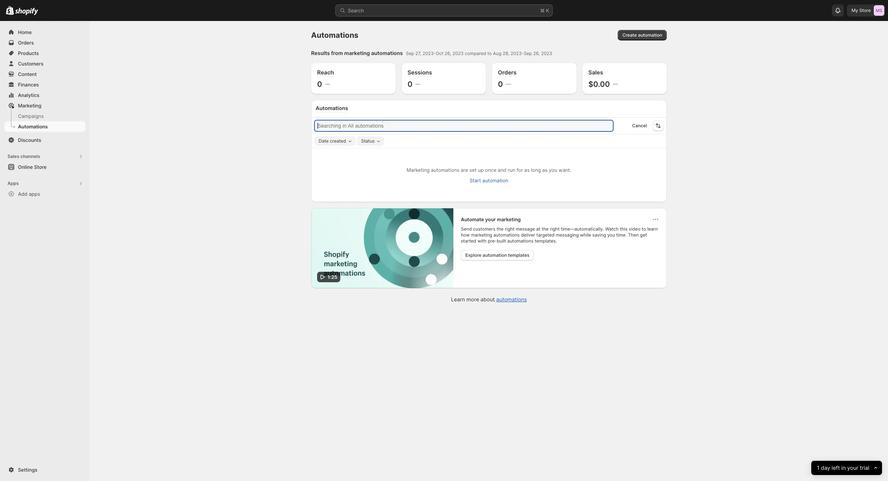 Task type: describe. For each thing, give the bounding box(es) containing it.
0 horizontal spatial your
[[485, 216, 496, 222]]

campaigns link
[[4, 111, 85, 121]]

orders for orders
[[18, 40, 34, 46]]

then
[[628, 232, 639, 238]]

2 the from the left
[[542, 226, 549, 232]]

sessions 0 —
[[408, 69, 432, 89]]

add apps
[[18, 191, 40, 197]]

get
[[640, 232, 647, 238]]

automate your marketing
[[461, 216, 521, 222]]

sales channels button
[[4, 151, 85, 162]]

home
[[18, 29, 32, 35]]

to inside "results from marketing automations sep 27, 2023-oct 26, 2023 compared to aug 28, 2023-sep 26, 2023"
[[488, 51, 492, 56]]

about
[[481, 296, 495, 303]]

28,
[[503, 51, 510, 56]]

automations link
[[496, 296, 527, 303]]

sales $0.00 —
[[589, 69, 618, 89]]

1 day left in your trial button
[[811, 461, 882, 475]]

1 the from the left
[[497, 226, 504, 232]]

1
[[817, 465, 820, 471]]

content link
[[4, 69, 85, 79]]

2 vertical spatial automations
[[18, 124, 48, 130]]

sales for $0.00
[[589, 69, 603, 76]]

learn more about automations
[[451, 296, 527, 303]]

add
[[18, 191, 27, 197]]

campaigns
[[18, 113, 44, 119]]

up
[[478, 167, 484, 173]]

for
[[517, 167, 523, 173]]

automations up built
[[494, 232, 520, 238]]

0 vertical spatial automations
[[311, 31, 359, 40]]

results
[[311, 50, 330, 56]]

apps
[[29, 191, 40, 197]]

analytics
[[18, 92, 39, 98]]

cancel
[[632, 123, 647, 128]]

customers
[[18, 61, 43, 67]]

are
[[461, 167, 468, 173]]

finances link
[[4, 79, 85, 90]]

1 sep from the left
[[406, 51, 414, 56]]

deliver
[[521, 232, 535, 238]]

reach 0 —
[[317, 69, 334, 89]]

analytics link
[[4, 90, 85, 100]]

automation for start
[[483, 178, 508, 184]]

sales channels
[[7, 154, 40, 159]]

date created button
[[315, 137, 355, 145]]

customers link
[[4, 58, 85, 69]]

— for reach 0 —
[[325, 81, 330, 87]]

date created
[[319, 138, 346, 144]]

1:25
[[328, 274, 338, 280]]

marketing for from
[[344, 50, 370, 56]]

store for my store
[[860, 7, 871, 13]]

products link
[[4, 48, 85, 58]]

0 for orders 0 —
[[498, 80, 503, 89]]

templates.
[[535, 238, 557, 244]]

0 for sessions 0 —
[[408, 80, 413, 89]]

day
[[821, 465, 830, 471]]

date
[[319, 138, 329, 144]]

time—automatically.
[[561, 226, 604, 232]]

my
[[852, 7, 858, 13]]

created
[[330, 138, 346, 144]]

to inside "send customers the right message at the right time—automatically. watch this video to learn how marketing automations deliver targeted messaging while saving you time. then get started with pre-built automations templates."
[[642, 226, 646, 232]]

explore
[[466, 252, 482, 258]]

send
[[461, 226, 472, 232]]

1:25 button
[[311, 208, 454, 288]]

start automation link
[[465, 175, 513, 186]]

my store
[[852, 7, 871, 13]]

content
[[18, 71, 37, 77]]

1 as from the left
[[525, 167, 530, 173]]

orders link
[[4, 37, 85, 48]]

1 horizontal spatial shopify image
[[15, 8, 38, 15]]

online store link
[[4, 162, 85, 172]]

long
[[531, 167, 541, 173]]

store for online store
[[34, 164, 47, 170]]

1 right from the left
[[505, 226, 515, 232]]

saving
[[593, 232, 606, 238]]

automation for create
[[638, 32, 663, 38]]

while
[[580, 232, 591, 238]]

marketing for marketing
[[18, 103, 41, 109]]

marketing link
[[4, 100, 85, 111]]

trial
[[860, 465, 870, 471]]

send customers the right message at the right time—automatically. watch this video to learn how marketing automations deliver targeted messaging while saving you time. then get started with pre-built automations templates.
[[461, 226, 658, 244]]

0 horizontal spatial shopify image
[[6, 6, 14, 15]]

settings link
[[4, 465, 85, 475]]

automation for explore
[[483, 252, 507, 258]]

online
[[18, 164, 33, 170]]

2 sep from the left
[[524, 51, 532, 56]]

reach
[[317, 69, 334, 76]]

create
[[623, 32, 637, 38]]

explore automation templates link
[[461, 250, 534, 261]]

create automation
[[623, 32, 663, 38]]



Task type: vqa. For each thing, say whether or not it's contained in the screenshot.


Task type: locate. For each thing, give the bounding box(es) containing it.
marketing right from
[[344, 50, 370, 56]]

store
[[860, 7, 871, 13], [34, 164, 47, 170]]

0 horizontal spatial 0
[[317, 80, 322, 89]]

cancel button
[[629, 121, 650, 130]]

26,
[[445, 51, 451, 56], [533, 51, 540, 56]]

1 horizontal spatial right
[[550, 226, 560, 232]]

as right 'long'
[[542, 167, 548, 173]]

store right my on the top of the page
[[860, 7, 871, 13]]

⌘
[[540, 7, 545, 13]]

you down watch
[[608, 232, 615, 238]]

26, right 28,
[[533, 51, 540, 56]]

$0.00
[[589, 80, 610, 89]]

2 vertical spatial automation
[[483, 252, 507, 258]]

2023- right 28,
[[511, 51, 524, 56]]

orders
[[18, 40, 34, 46], [498, 69, 517, 76]]

orders 0 —
[[498, 69, 517, 89]]

0 vertical spatial orders
[[18, 40, 34, 46]]

1 0 from the left
[[317, 80, 322, 89]]

27,
[[416, 51, 421, 56]]

⌘ k
[[540, 7, 549, 13]]

your up customers
[[485, 216, 496, 222]]

orders down 28,
[[498, 69, 517, 76]]

2 horizontal spatial marketing
[[497, 216, 521, 222]]

right
[[505, 226, 515, 232], [550, 226, 560, 232]]

store down sales channels button
[[34, 164, 47, 170]]

marketing for marketing automations are set up once and run for as long as you want.
[[407, 167, 430, 173]]

discounts link
[[4, 135, 85, 145]]

1 vertical spatial marketing
[[407, 167, 430, 173]]

1 horizontal spatial sep
[[524, 51, 532, 56]]

sales inside button
[[7, 154, 19, 159]]

— down sessions
[[416, 81, 421, 87]]

— inside orders 0 —
[[506, 81, 511, 87]]

targeted
[[537, 232, 555, 238]]

with
[[478, 238, 487, 244]]

marketing automations are set up once and run for as long as you want.
[[407, 167, 572, 173]]

1 horizontal spatial 0
[[408, 80, 413, 89]]

1 horizontal spatial 2023
[[541, 51, 552, 56]]

0 horizontal spatial as
[[525, 167, 530, 173]]

video
[[629, 226, 641, 232]]

automate
[[461, 216, 484, 222]]

1 vertical spatial to
[[642, 226, 646, 232]]

— right $0.00
[[613, 81, 618, 87]]

my store image
[[874, 5, 885, 16]]

1 vertical spatial orders
[[498, 69, 517, 76]]

0 vertical spatial you
[[549, 167, 557, 173]]

k
[[546, 7, 549, 13]]

message
[[516, 226, 535, 232]]

automations down reach 0 —
[[316, 105, 348, 111]]

2 vertical spatial marketing
[[471, 232, 492, 238]]

sessions
[[408, 69, 432, 76]]

0 horizontal spatial to
[[488, 51, 492, 56]]

0 horizontal spatial store
[[34, 164, 47, 170]]

1 26, from the left
[[445, 51, 451, 56]]

automation down pre- at the right of page
[[483, 252, 507, 258]]

3 — from the left
[[506, 81, 511, 87]]

0 horizontal spatial marketing
[[18, 103, 41, 109]]

set
[[470, 167, 477, 173]]

0 vertical spatial to
[[488, 51, 492, 56]]

your right in
[[847, 465, 859, 471]]

2 2023 from the left
[[541, 51, 552, 56]]

at
[[536, 226, 541, 232]]

sep left 27,
[[406, 51, 414, 56]]

0 horizontal spatial you
[[549, 167, 557, 173]]

2 0 from the left
[[408, 80, 413, 89]]

automations left 27,
[[371, 50, 403, 56]]

marketing inside "link"
[[18, 103, 41, 109]]

2023-
[[423, 51, 436, 56], [511, 51, 524, 56]]

sep right 28,
[[524, 51, 532, 56]]

aug
[[493, 51, 502, 56]]

1 horizontal spatial sales
[[589, 69, 603, 76]]

how
[[461, 232, 470, 238]]

finances
[[18, 82, 39, 88]]

online store
[[18, 164, 47, 170]]

2 right from the left
[[550, 226, 560, 232]]

— down 28,
[[506, 81, 511, 87]]

you left "want."
[[549, 167, 557, 173]]

1 vertical spatial automation
[[483, 178, 508, 184]]

automations
[[311, 31, 359, 40], [316, 105, 348, 111], [18, 124, 48, 130]]

started
[[461, 238, 476, 244]]

sales up $0.00
[[589, 69, 603, 76]]

1 2023 from the left
[[453, 51, 464, 56]]

automations up from
[[311, 31, 359, 40]]

0 horizontal spatial 2023
[[453, 51, 464, 56]]

0 vertical spatial automation
[[638, 32, 663, 38]]

your
[[485, 216, 496, 222], [847, 465, 859, 471]]

automations down campaigns
[[18, 124, 48, 130]]

Searching in All automations field
[[315, 121, 613, 131]]

1 2023- from the left
[[423, 51, 436, 56]]

0 down aug
[[498, 80, 503, 89]]

learn
[[648, 226, 658, 232]]

marketing up with
[[471, 232, 492, 238]]

1 horizontal spatial 2023-
[[511, 51, 524, 56]]

0 horizontal spatial sales
[[7, 154, 19, 159]]

products
[[18, 50, 39, 56]]

apps button
[[4, 178, 85, 189]]

— for orders 0 —
[[506, 81, 511, 87]]

to up get
[[642, 226, 646, 232]]

learn
[[451, 296, 465, 303]]

0 horizontal spatial 26,
[[445, 51, 451, 56]]

left
[[832, 465, 840, 471]]

automation right the create
[[638, 32, 663, 38]]

sales inside sales $0.00 —
[[589, 69, 603, 76]]

1 horizontal spatial your
[[847, 465, 859, 471]]

status button
[[357, 137, 384, 145]]

marketing inside "send customers the right message at the right time—automatically. watch this video to learn how marketing automations deliver targeted messaging while saving you time. then get started with pre-built automations templates."
[[471, 232, 492, 238]]

in
[[842, 465, 846, 471]]

1 vertical spatial your
[[847, 465, 859, 471]]

26, right oct
[[445, 51, 451, 56]]

1 horizontal spatial store
[[860, 7, 871, 13]]

automations left are
[[431, 167, 460, 173]]

0 horizontal spatial sep
[[406, 51, 414, 56]]

4 — from the left
[[613, 81, 618, 87]]

run
[[508, 167, 515, 173]]

1 — from the left
[[325, 81, 330, 87]]

0 inside reach 0 —
[[317, 80, 322, 89]]

0 horizontal spatial right
[[505, 226, 515, 232]]

watch
[[605, 226, 619, 232]]

2 horizontal spatial 0
[[498, 80, 503, 89]]

— for sessions 0 —
[[416, 81, 421, 87]]

— inside sales $0.00 —
[[613, 81, 618, 87]]

0 down sessions
[[408, 80, 413, 89]]

0 horizontal spatial orders
[[18, 40, 34, 46]]

your inside 1 day left in your trial dropdown button
[[847, 465, 859, 471]]

0 for reach 0 —
[[317, 80, 322, 89]]

automations right about
[[496, 296, 527, 303]]

you inside "send customers the right message at the right time—automatically. watch this video to learn how marketing automations deliver targeted messaging while saving you time. then get started with pre-built automations templates."
[[608, 232, 615, 238]]

orders for orders 0 —
[[498, 69, 517, 76]]

you
[[549, 167, 557, 173], [608, 232, 615, 238]]

0 horizontal spatial the
[[497, 226, 504, 232]]

sep
[[406, 51, 414, 56], [524, 51, 532, 56]]

0 vertical spatial store
[[860, 7, 871, 13]]

— down the reach
[[325, 81, 330, 87]]

0 inside the sessions 0 —
[[408, 80, 413, 89]]

and
[[498, 167, 507, 173]]

marketing
[[18, 103, 41, 109], [407, 167, 430, 173]]

discounts
[[18, 137, 41, 143]]

1 horizontal spatial the
[[542, 226, 549, 232]]

0 horizontal spatial marketing
[[344, 50, 370, 56]]

time.
[[617, 232, 627, 238]]

1 vertical spatial automations
[[316, 105, 348, 111]]

compared
[[465, 51, 486, 56]]

add apps button
[[4, 189, 85, 199]]

0 vertical spatial marketing
[[18, 103, 41, 109]]

automations down deliver
[[507, 238, 534, 244]]

right up targeted
[[550, 226, 560, 232]]

from
[[331, 50, 343, 56]]

marketing up message
[[497, 216, 521, 222]]

0 vertical spatial your
[[485, 216, 496, 222]]

0 vertical spatial marketing
[[344, 50, 370, 56]]

2 2023- from the left
[[511, 51, 524, 56]]

create automation link
[[618, 30, 667, 40]]

1 vertical spatial marketing
[[497, 216, 521, 222]]

want.
[[559, 167, 572, 173]]

2 — from the left
[[416, 81, 421, 87]]

1 horizontal spatial you
[[608, 232, 615, 238]]

0
[[317, 80, 322, 89], [408, 80, 413, 89], [498, 80, 503, 89]]

2023
[[453, 51, 464, 56], [541, 51, 552, 56]]

templates
[[508, 252, 530, 258]]

to left aug
[[488, 51, 492, 56]]

apps
[[7, 181, 19, 186]]

1 horizontal spatial marketing
[[407, 167, 430, 173]]

1 vertical spatial sales
[[7, 154, 19, 159]]

once
[[485, 167, 497, 173]]

0 inside orders 0 —
[[498, 80, 503, 89]]

1 horizontal spatial to
[[642, 226, 646, 232]]

results from marketing automations sep 27, 2023-oct 26, 2023 compared to aug 28, 2023-sep 26, 2023
[[311, 50, 552, 56]]

2 26, from the left
[[533, 51, 540, 56]]

status
[[361, 138, 375, 144]]

shopify image
[[6, 6, 14, 15], [15, 8, 38, 15]]

1 horizontal spatial as
[[542, 167, 548, 173]]

store inside button
[[34, 164, 47, 170]]

1 vertical spatial you
[[608, 232, 615, 238]]

— for sales $0.00 —
[[613, 81, 618, 87]]

— inside the sessions 0 —
[[416, 81, 421, 87]]

1 vertical spatial store
[[34, 164, 47, 170]]

channels
[[20, 154, 40, 159]]

home link
[[4, 27, 85, 37]]

the up built
[[497, 226, 504, 232]]

1 horizontal spatial 26,
[[533, 51, 540, 56]]

— inside reach 0 —
[[325, 81, 330, 87]]

0 down the reach
[[317, 80, 322, 89]]

automations link
[[4, 121, 85, 132]]

more
[[467, 296, 479, 303]]

orders down home
[[18, 40, 34, 46]]

built
[[497, 238, 506, 244]]

3 0 from the left
[[498, 80, 503, 89]]

the up targeted
[[542, 226, 549, 232]]

2 as from the left
[[542, 167, 548, 173]]

0 horizontal spatial 2023-
[[423, 51, 436, 56]]

automation down once
[[483, 178, 508, 184]]

as right for
[[525, 167, 530, 173]]

messaging
[[556, 232, 579, 238]]

right up built
[[505, 226, 515, 232]]

1 horizontal spatial marketing
[[471, 232, 492, 238]]

this
[[620, 226, 628, 232]]

1 day left in your trial
[[817, 465, 870, 471]]

2023- right 27,
[[423, 51, 436, 56]]

the
[[497, 226, 504, 232], [542, 226, 549, 232]]

sales up online
[[7, 154, 19, 159]]

0 vertical spatial sales
[[589, 69, 603, 76]]

marketing for your
[[497, 216, 521, 222]]

1 horizontal spatial orders
[[498, 69, 517, 76]]

customers
[[473, 226, 496, 232]]

sales for channels
[[7, 154, 19, 159]]



